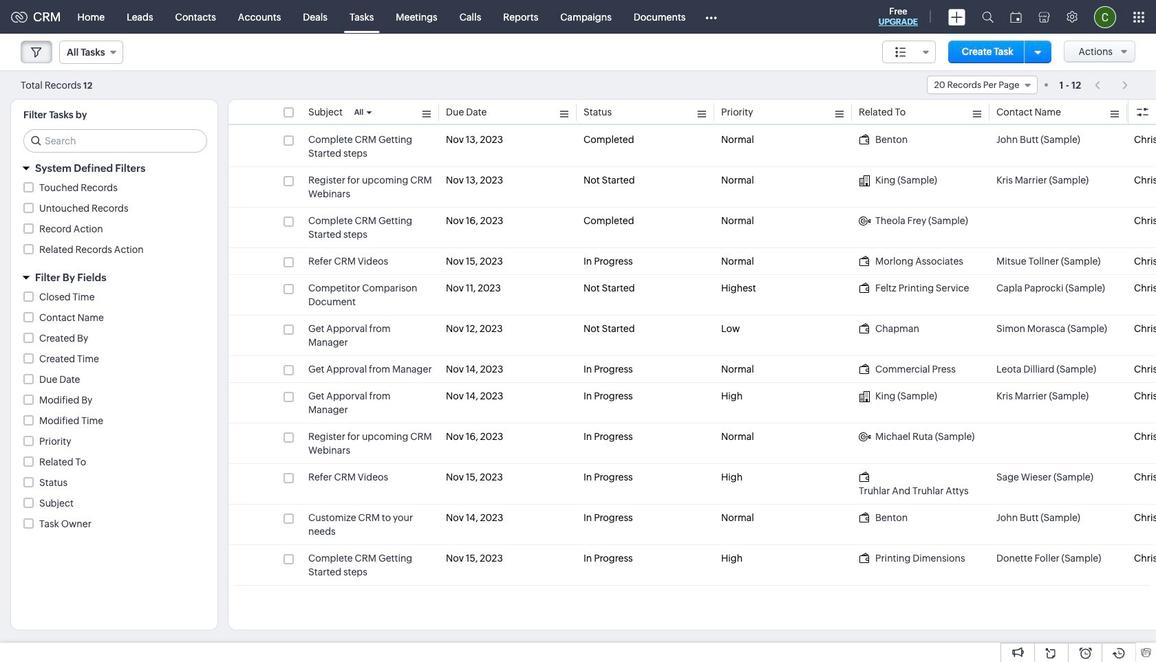 Task type: locate. For each thing, give the bounding box(es) containing it.
profile image
[[1094, 6, 1116, 28]]

size image
[[895, 46, 906, 58]]

profile element
[[1086, 0, 1125, 33]]

none field size
[[882, 41, 936, 63]]

calendar image
[[1010, 11, 1022, 22]]

search image
[[982, 11, 994, 23]]

row group
[[228, 127, 1156, 586]]

None field
[[59, 41, 123, 64], [882, 41, 936, 63], [927, 76, 1038, 94], [59, 41, 123, 64], [927, 76, 1038, 94]]

navigation
[[1088, 75, 1136, 95]]

logo image
[[11, 11, 28, 22]]

create menu image
[[948, 9, 966, 25]]



Task type: vqa. For each thing, say whether or not it's contained in the screenshot.
REGION
no



Task type: describe. For each thing, give the bounding box(es) containing it.
Other Modules field
[[697, 6, 726, 28]]

search element
[[974, 0, 1002, 34]]

create menu element
[[940, 0, 974, 33]]

Search text field
[[24, 130, 206, 152]]



